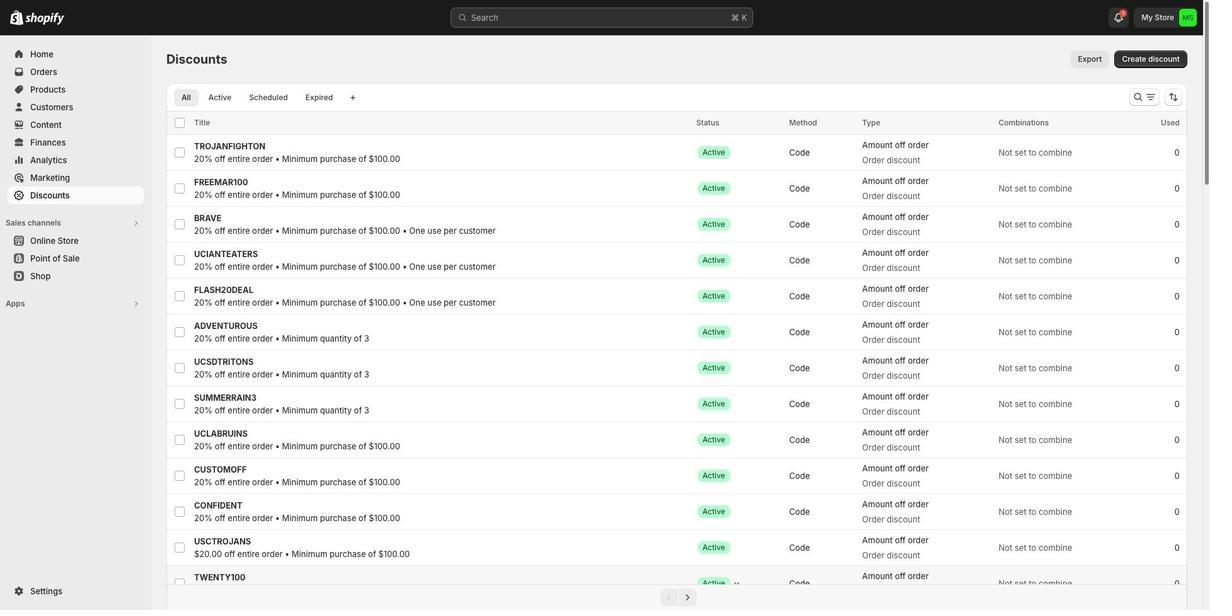 Task type: describe. For each thing, give the bounding box(es) containing it.
0 horizontal spatial shopify image
[[10, 10, 23, 25]]

1 horizontal spatial shopify image
[[25, 13, 64, 25]]



Task type: vqa. For each thing, say whether or not it's contained in the screenshot.
My Store icon
yes



Task type: locate. For each thing, give the bounding box(es) containing it.
shopify image
[[10, 10, 23, 25], [25, 13, 64, 25]]

pagination element
[[166, 584, 1188, 610]]

my store image
[[1179, 9, 1197, 26]]

tab list
[[171, 88, 343, 107]]



